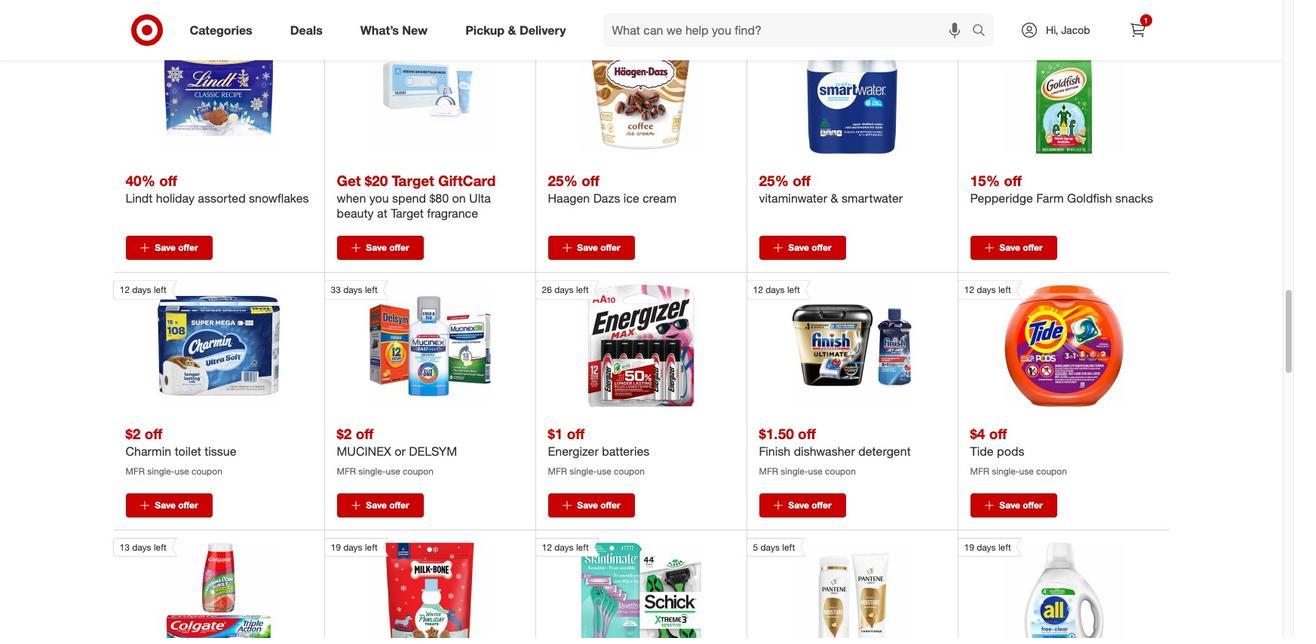 Task type: locate. For each thing, give the bounding box(es) containing it.
$2 up 'mucinex'
[[337, 426, 352, 443]]

save offer button up 13 days left in the left of the page
[[126, 494, 212, 518]]

0 horizontal spatial 19 days left
[[331, 542, 378, 553]]

save offer button down holiday
[[126, 236, 212, 261]]

offer down the farm
[[1023, 242, 1043, 254]]

1 horizontal spatial 19 days left
[[964, 542, 1011, 553]]

off for $1 off energizer batteries mfr single-use coupon
[[567, 426, 585, 443]]

save down at
[[366, 242, 387, 254]]

at
[[377, 206, 387, 221]]

off inside $2 off charmin toilet tissue mfr single-use coupon
[[145, 426, 162, 443]]

batteries
[[602, 445, 650, 460]]

ulta
[[469, 191, 491, 206]]

save for when you spend $80 on ulta beauty at target fragrance
[[366, 242, 387, 254]]

25% inside "25% off haagen dazs ice cream"
[[548, 172, 578, 190]]

coupon
[[192, 466, 222, 478], [403, 466, 434, 478], [614, 466, 645, 478], [825, 466, 856, 478], [1036, 466, 1067, 478]]

save offer down at
[[366, 242, 409, 254]]

1 horizontal spatial 25%
[[759, 172, 789, 190]]

$80
[[429, 191, 449, 206]]

off for $2 off charmin toilet tissue mfr single-use coupon
[[145, 426, 162, 443]]

offer for mucinex or delsym
[[389, 500, 409, 511]]

40%
[[126, 172, 155, 190]]

offer for tide pods
[[1023, 500, 1043, 511]]

4 mfr from the left
[[759, 466, 778, 478]]

save offer button down vitaminwater
[[759, 236, 846, 261]]

offer down the dishwasher
[[812, 500, 832, 511]]

save offer for when you spend $80 on ulta beauty at target fragrance
[[366, 242, 409, 254]]

save offer down $2 off mucinex or delsym mfr single-use coupon
[[366, 500, 409, 511]]

coupon for mucinex
[[403, 466, 434, 478]]

offer down vitaminwater
[[812, 242, 832, 254]]

25% up vitaminwater
[[759, 172, 789, 190]]

days for 26 days left button
[[554, 285, 574, 296]]

offer down dazs
[[600, 242, 620, 254]]

3 single- from the left
[[570, 466, 597, 478]]

33
[[331, 285, 341, 296]]

off up vitaminwater
[[793, 172, 811, 190]]

1 mfr from the left
[[126, 466, 145, 478]]

2 19 days left button from the left
[[957, 538, 1125, 639]]

2 19 days left from the left
[[964, 542, 1011, 553]]

save offer button
[[126, 236, 212, 261], [337, 236, 423, 261], [548, 236, 635, 261], [759, 236, 846, 261], [970, 236, 1057, 261], [126, 494, 212, 518], [337, 494, 423, 518], [548, 494, 635, 518], [759, 494, 846, 518], [970, 494, 1057, 518]]

40% off lindt holiday assorted snowflakes
[[126, 172, 309, 206]]

save offer for charmin toilet tissue
[[155, 500, 198, 511]]

mfr for mucinex or delsym
[[337, 466, 356, 478]]

single- inside $1.50 off finish dishwasher detergent mfr single-use coupon
[[781, 466, 808, 478]]

save offer down holiday
[[155, 242, 198, 254]]

pickup & delivery link
[[453, 14, 585, 47]]

save offer button down 'pods'
[[970, 494, 1057, 518]]

2 use from the left
[[386, 466, 400, 478]]

energizer
[[548, 445, 599, 460]]

1 horizontal spatial $2
[[337, 426, 352, 443]]

19 days left button
[[324, 538, 491, 639], [957, 538, 1125, 639]]

5 use from the left
[[1019, 466, 1034, 478]]

mfr down charmin
[[126, 466, 145, 478]]

save offer down $4 off tide pods mfr single-use coupon
[[1000, 500, 1043, 511]]

4 use from the left
[[808, 466, 823, 478]]

save
[[155, 242, 176, 254], [366, 242, 387, 254], [577, 242, 598, 254], [788, 242, 809, 254], [1000, 242, 1020, 254], [155, 500, 176, 511], [366, 500, 387, 511], [577, 500, 598, 511], [788, 500, 809, 511], [1000, 500, 1020, 511]]

0 horizontal spatial 25%
[[548, 172, 578, 190]]

3 coupon from the left
[[614, 466, 645, 478]]

off inside "25% off haagen dazs ice cream"
[[582, 172, 599, 190]]

use down batteries
[[597, 466, 611, 478]]

use down 'toilet'
[[175, 466, 189, 478]]

single-
[[147, 466, 175, 478], [359, 466, 386, 478], [570, 466, 597, 478], [781, 466, 808, 478], [992, 466, 1019, 478]]

coupon inside $2 off charmin toilet tissue mfr single-use coupon
[[192, 466, 222, 478]]

save offer down $1 off energizer batteries mfr single-use coupon
[[577, 500, 620, 511]]

use for charmin
[[175, 466, 189, 478]]

2 mfr from the left
[[337, 466, 356, 478]]

save offer for haagen dazs ice cream
[[577, 242, 620, 254]]

days
[[132, 285, 151, 296], [343, 285, 362, 296], [554, 285, 574, 296], [766, 285, 785, 296], [977, 285, 996, 296], [132, 542, 151, 553], [343, 542, 362, 553], [554, 542, 574, 553], [761, 542, 780, 553], [977, 542, 996, 553]]

12 for $4 off
[[964, 285, 974, 296]]

save offer down vitaminwater
[[788, 242, 832, 254]]

save down $1 off energizer batteries mfr single-use coupon
[[577, 500, 598, 511]]

coupon inside $2 off mucinex or delsym mfr single-use coupon
[[403, 466, 434, 478]]

single- down finish
[[781, 466, 808, 478]]

off inside $1.50 off finish dishwasher detergent mfr single-use coupon
[[798, 426, 816, 443]]

mfr inside $2 off mucinex or delsym mfr single-use coupon
[[337, 466, 356, 478]]

off up dazs
[[582, 172, 599, 190]]

dazs
[[593, 191, 620, 206]]

& inside pickup & delivery link
[[508, 22, 516, 37]]

25% for 25% off vitaminwater & smartwater
[[759, 172, 789, 190]]

save down vitaminwater
[[788, 242, 809, 254]]

off up holiday
[[159, 172, 177, 190]]

5 coupon from the left
[[1036, 466, 1067, 478]]

offer down $4 off tide pods mfr single-use coupon
[[1023, 500, 1043, 511]]

19 days left
[[331, 542, 378, 553], [964, 542, 1011, 553]]

25% inside 25% off vitaminwater & smartwater
[[759, 172, 789, 190]]

0 horizontal spatial &
[[508, 22, 516, 37]]

$2 inside $2 off mucinex or delsym mfr single-use coupon
[[337, 426, 352, 443]]

25% off haagen dazs ice cream
[[548, 172, 677, 206]]

19
[[331, 542, 341, 553], [964, 542, 974, 553]]

off inside '15% off pepperidge farm goldfish snacks'
[[1004, 172, 1022, 190]]

target right at
[[391, 206, 424, 221]]

tide
[[970, 445, 994, 460]]

what's new
[[360, 22, 428, 37]]

single- down energizer
[[570, 466, 597, 478]]

1 coupon from the left
[[192, 466, 222, 478]]

when
[[337, 191, 366, 206]]

0 horizontal spatial 19
[[331, 542, 341, 553]]

2 25% from the left
[[759, 172, 789, 190]]

mfr down tide
[[970, 466, 990, 478]]

save offer button down 'mucinex'
[[337, 494, 423, 518]]

& left smartwater
[[831, 191, 838, 206]]

off up 'mucinex'
[[356, 426, 374, 443]]

on
[[452, 191, 466, 206]]

25% up haagen
[[548, 172, 578, 190]]

$2 inside $2 off charmin toilet tissue mfr single-use coupon
[[126, 426, 141, 443]]

off right $4
[[989, 426, 1007, 443]]

use
[[175, 466, 189, 478], [386, 466, 400, 478], [597, 466, 611, 478], [808, 466, 823, 478], [1019, 466, 1034, 478]]

off up energizer
[[567, 426, 585, 443]]

days inside button
[[343, 285, 362, 296]]

2 19 from the left
[[964, 542, 974, 553]]

off inside the 40% off lindt holiday assorted snowflakes
[[159, 172, 177, 190]]

days for 5 days left button
[[761, 542, 780, 553]]

use down 'pods'
[[1019, 466, 1034, 478]]

4 single- from the left
[[781, 466, 808, 478]]

use down the dishwasher
[[808, 466, 823, 478]]

$1.50
[[759, 426, 794, 443]]

save offer button up 5 days left
[[759, 494, 846, 518]]

1 use from the left
[[175, 466, 189, 478]]

off inside $1 off energizer batteries mfr single-use coupon
[[567, 426, 585, 443]]

off for $1.50 off finish dishwasher detergent mfr single-use coupon
[[798, 426, 816, 443]]

save offer button down $1 off energizer batteries mfr single-use coupon
[[548, 494, 635, 518]]

new
[[402, 22, 428, 37]]

$2 up charmin
[[126, 426, 141, 443]]

5 single- from the left
[[992, 466, 1019, 478]]

off
[[159, 172, 177, 190], [582, 172, 599, 190], [793, 172, 811, 190], [1004, 172, 1022, 190], [145, 426, 162, 443], [356, 426, 374, 443], [567, 426, 585, 443], [798, 426, 816, 443], [989, 426, 1007, 443]]

snowflakes
[[249, 191, 309, 206]]

1
[[1144, 16, 1148, 25]]

2 coupon from the left
[[403, 466, 434, 478]]

mfr inside $1.50 off finish dishwasher detergent mfr single-use coupon
[[759, 466, 778, 478]]

1 19 days left button from the left
[[324, 538, 491, 639]]

single- for finish
[[781, 466, 808, 478]]

single- down charmin
[[147, 466, 175, 478]]

deals link
[[277, 14, 341, 47]]

off up pepperidge
[[1004, 172, 1022, 190]]

off up charmin
[[145, 426, 162, 443]]

save up 5 days left
[[788, 500, 809, 511]]

save offer button down at
[[337, 236, 423, 261]]

off inside $2 off mucinex or delsym mfr single-use coupon
[[356, 426, 374, 443]]

1 horizontal spatial 19
[[964, 542, 974, 553]]

1 vertical spatial target
[[391, 206, 424, 221]]

1 $2 from the left
[[126, 426, 141, 443]]

days for 13 days left button
[[132, 542, 151, 553]]

1 19 days left from the left
[[331, 542, 378, 553]]

single- inside $2 off charmin toilet tissue mfr single-use coupon
[[147, 466, 175, 478]]

offer down or
[[389, 500, 409, 511]]

1 vertical spatial &
[[831, 191, 838, 206]]

save down 'pods'
[[1000, 500, 1020, 511]]

target up spend
[[392, 172, 434, 190]]

pickup & delivery
[[465, 22, 566, 37]]

1 link
[[1121, 14, 1154, 47]]

save up 26 days left
[[577, 242, 598, 254]]

save for charmin toilet tissue
[[155, 500, 176, 511]]

12 days left button
[[113, 281, 280, 408], [746, 281, 913, 408], [957, 281, 1125, 408], [535, 538, 702, 639]]

use inside $1.50 off finish dishwasher detergent mfr single-use coupon
[[808, 466, 823, 478]]

1 horizontal spatial 19 days left button
[[957, 538, 1125, 639]]

save offer button up 26 days left
[[548, 236, 635, 261]]

mfr inside $2 off charmin toilet tissue mfr single-use coupon
[[126, 466, 145, 478]]

save offer button for mucinex or delsym
[[337, 494, 423, 518]]

save offer button for tide pods
[[970, 494, 1057, 518]]

2 $2 from the left
[[337, 426, 352, 443]]

save offer button for charmin toilet tissue
[[126, 494, 212, 518]]

offer down spend
[[389, 242, 409, 254]]

12 days left
[[120, 285, 167, 296], [753, 285, 800, 296], [964, 285, 1011, 296], [542, 542, 589, 553]]

0 horizontal spatial $2
[[126, 426, 141, 443]]

off inside 25% off vitaminwater & smartwater
[[793, 172, 811, 190]]

5 mfr from the left
[[970, 466, 990, 478]]

you
[[369, 191, 389, 206]]

save offer button for lindt holiday assorted snowflakes
[[126, 236, 212, 261]]

save offer button for haagen dazs ice cream
[[548, 236, 635, 261]]

mfr down energizer
[[548, 466, 567, 478]]

offer down $1 off energizer batteries mfr single-use coupon
[[600, 500, 620, 511]]

left
[[154, 285, 167, 296], [365, 285, 378, 296], [576, 285, 589, 296], [787, 285, 800, 296], [999, 285, 1011, 296], [154, 542, 167, 553], [365, 542, 378, 553], [576, 542, 589, 553], [782, 542, 795, 553], [999, 542, 1011, 553]]

1 single- from the left
[[147, 466, 175, 478]]

single- down 'mucinex'
[[359, 466, 386, 478]]

33 days left button
[[324, 281, 491, 408]]

delsym
[[409, 445, 457, 460]]

offer down 'toilet'
[[178, 500, 198, 511]]

single- inside $2 off mucinex or delsym mfr single-use coupon
[[359, 466, 386, 478]]

0 vertical spatial &
[[508, 22, 516, 37]]

single- inside $1 off energizer batteries mfr single-use coupon
[[570, 466, 597, 478]]

1 horizontal spatial &
[[831, 191, 838, 206]]

offer for when you spend $80 on ulta beauty at target fragrance
[[389, 242, 409, 254]]

mfr down finish
[[759, 466, 778, 478]]

off up the dishwasher
[[798, 426, 816, 443]]

12 days left button for $1.50 off
[[746, 281, 913, 408]]

save offer
[[155, 242, 198, 254], [366, 242, 409, 254], [577, 242, 620, 254], [788, 242, 832, 254], [1000, 242, 1043, 254], [155, 500, 198, 511], [366, 500, 409, 511], [577, 500, 620, 511], [788, 500, 832, 511], [1000, 500, 1043, 511]]

use inside $2 off charmin toilet tissue mfr single-use coupon
[[175, 466, 189, 478]]

delivery
[[520, 22, 566, 37]]

$1
[[548, 426, 563, 443]]

save offer down pepperidge
[[1000, 242, 1043, 254]]

mfr for finish dishwasher detergent
[[759, 466, 778, 478]]

save down pepperidge
[[1000, 242, 1020, 254]]

offer down holiday
[[178, 242, 198, 254]]

& right pickup on the left of page
[[508, 22, 516, 37]]

0 horizontal spatial 19 days left button
[[324, 538, 491, 639]]

$1 off energizer batteries mfr single-use coupon
[[548, 426, 650, 478]]

$2
[[126, 426, 141, 443], [337, 426, 352, 443]]

charmin
[[126, 445, 171, 460]]

offer
[[178, 242, 198, 254], [389, 242, 409, 254], [600, 242, 620, 254], [812, 242, 832, 254], [1023, 242, 1043, 254], [178, 500, 198, 511], [389, 500, 409, 511], [600, 500, 620, 511], [812, 500, 832, 511], [1023, 500, 1043, 511]]

3 mfr from the left
[[548, 466, 567, 478]]

save down holiday
[[155, 242, 176, 254]]

26
[[542, 285, 552, 296]]

what's new link
[[347, 14, 447, 47]]

save offer for energizer batteries
[[577, 500, 620, 511]]

days for 33 days left button
[[343, 285, 362, 296]]

coupon inside $1.50 off finish dishwasher detergent mfr single-use coupon
[[825, 466, 856, 478]]

single- down 'pods'
[[992, 466, 1019, 478]]

assorted
[[198, 191, 246, 206]]

26 days left button
[[535, 281, 702, 408]]

off inside $4 off tide pods mfr single-use coupon
[[989, 426, 1007, 443]]

coupon for charmin
[[192, 466, 222, 478]]

save down 'mucinex'
[[366, 500, 387, 511]]

left inside button
[[365, 285, 378, 296]]

25%
[[548, 172, 578, 190], [759, 172, 789, 190]]

13 days left
[[120, 542, 167, 553]]

finish
[[759, 445, 791, 460]]

save offer down the dishwasher
[[788, 500, 832, 511]]

save offer button for vitaminwater & smartwater
[[759, 236, 846, 261]]

use inside $2 off mucinex or delsym mfr single-use coupon
[[386, 466, 400, 478]]

save offer button down pepperidge
[[970, 236, 1057, 261]]

What can we help you find? suggestions appear below search field
[[603, 14, 976, 47]]

mfr down 'mucinex'
[[337, 466, 356, 478]]

1 25% from the left
[[548, 172, 578, 190]]

save offer up 13 days left in the left of the page
[[155, 500, 198, 511]]

2 single- from the left
[[359, 466, 386, 478]]

hi,
[[1046, 23, 1058, 36]]

13 days left button
[[113, 538, 280, 639]]

save for finish dishwasher detergent
[[788, 500, 809, 511]]

use down or
[[386, 466, 400, 478]]

save offer down dazs
[[577, 242, 620, 254]]

3 use from the left
[[597, 466, 611, 478]]

save up 13 days left in the left of the page
[[155, 500, 176, 511]]

save offer for mucinex or delsym
[[366, 500, 409, 511]]

target
[[392, 172, 434, 190], [391, 206, 424, 221]]

off for 15% off pepperidge farm goldfish snacks
[[1004, 172, 1022, 190]]

4 coupon from the left
[[825, 466, 856, 478]]

12
[[120, 285, 130, 296], [753, 285, 763, 296], [964, 285, 974, 296], [542, 542, 552, 553]]

dishwasher
[[794, 445, 855, 460]]

off for 25% off haagen dazs ice cream
[[582, 172, 599, 190]]



Task type: vqa. For each thing, say whether or not it's contained in the screenshot.


Task type: describe. For each thing, give the bounding box(es) containing it.
use for mucinex
[[386, 466, 400, 478]]

use for finish
[[808, 466, 823, 478]]

get
[[337, 172, 361, 190]]

save offer for finish dishwasher detergent
[[788, 500, 832, 511]]

what's
[[360, 22, 399, 37]]

mfr for charmin toilet tissue
[[126, 466, 145, 478]]

13
[[120, 542, 130, 553]]

offer for haagen dazs ice cream
[[600, 242, 620, 254]]

12 days left for $2
[[120, 285, 167, 296]]

save for vitaminwater & smartwater
[[788, 242, 809, 254]]

$1.50 off finish dishwasher detergent mfr single-use coupon
[[759, 426, 911, 478]]

save offer button for energizer batteries
[[548, 494, 635, 518]]

12 days left for $1.50
[[753, 285, 800, 296]]

save for haagen dazs ice cream
[[577, 242, 598, 254]]

hi, jacob
[[1046, 23, 1090, 36]]

search
[[965, 24, 1002, 39]]

fragrance
[[427, 206, 478, 221]]

jacob
[[1061, 23, 1090, 36]]

search button
[[965, 14, 1002, 50]]

$2 off mucinex or delsym mfr single-use coupon
[[337, 426, 457, 478]]

days for 12 days left button related to $2 off
[[132, 285, 151, 296]]

12 days left button for $4 off
[[957, 281, 1125, 408]]

$20
[[365, 172, 388, 190]]

pickup
[[465, 22, 505, 37]]

save offer button for finish dishwasher detergent
[[759, 494, 846, 518]]

offer for energizer batteries
[[600, 500, 620, 511]]

coupon inside $1 off energizer batteries mfr single-use coupon
[[614, 466, 645, 478]]

save for lindt holiday assorted snowflakes
[[155, 242, 176, 254]]

1 19 from the left
[[331, 542, 341, 553]]

or
[[395, 445, 406, 460]]

detergent
[[858, 445, 911, 460]]

12 for $1.50 off
[[753, 285, 763, 296]]

offer for vitaminwater & smartwater
[[812, 242, 832, 254]]

5 days left
[[753, 542, 795, 553]]

5 days left button
[[746, 538, 913, 639]]

off for $2 off mucinex or delsym mfr single-use coupon
[[356, 426, 374, 443]]

offer for pepperidge farm goldfish snacks
[[1023, 242, 1043, 254]]

single- for charmin
[[147, 466, 175, 478]]

26 days left
[[542, 285, 589, 296]]

ice
[[624, 191, 639, 206]]

mfr inside $4 off tide pods mfr single-use coupon
[[970, 466, 990, 478]]

$2 for mucinex or delsym
[[337, 426, 352, 443]]

mfr inside $1 off energizer batteries mfr single-use coupon
[[548, 466, 567, 478]]

offer for lindt holiday assorted snowflakes
[[178, 242, 198, 254]]

off for $4 off tide pods mfr single-use coupon
[[989, 426, 1007, 443]]

pods
[[997, 445, 1025, 460]]

save offer for pepperidge farm goldfish snacks
[[1000, 242, 1043, 254]]

save for tide pods
[[1000, 500, 1020, 511]]

0 vertical spatial target
[[392, 172, 434, 190]]

deals
[[290, 22, 323, 37]]

save for mucinex or delsym
[[366, 500, 387, 511]]

save offer for lindt holiday assorted snowflakes
[[155, 242, 198, 254]]

get $20 target giftcard when you spend $80 on ulta beauty at target fragrance
[[337, 172, 496, 221]]

mucinex
[[337, 445, 391, 460]]

tissue
[[204, 445, 236, 460]]

farm
[[1036, 191, 1064, 206]]

days for 12 days left button for $1.50 off
[[766, 285, 785, 296]]

$4 off tide pods mfr single-use coupon
[[970, 426, 1067, 478]]

save offer button for pepperidge farm goldfish snacks
[[970, 236, 1057, 261]]

$2 off charmin toilet tissue mfr single-use coupon
[[126, 426, 236, 478]]

categories
[[190, 22, 252, 37]]

25% off vitaminwater & smartwater
[[759, 172, 903, 206]]

days for $4 off 12 days left button
[[977, 285, 996, 296]]

$2 for charmin toilet tissue
[[126, 426, 141, 443]]

haagen
[[548, 191, 590, 206]]

coupon inside $4 off tide pods mfr single-use coupon
[[1036, 466, 1067, 478]]

smartwater
[[842, 191, 903, 206]]

spend
[[392, 191, 426, 206]]

save for pepperidge farm goldfish snacks
[[1000, 242, 1020, 254]]

save for energizer batteries
[[577, 500, 598, 511]]

single- inside $4 off tide pods mfr single-use coupon
[[992, 466, 1019, 478]]

12 for $2 off
[[120, 285, 130, 296]]

use inside $4 off tide pods mfr single-use coupon
[[1019, 466, 1034, 478]]

& inside 25% off vitaminwater & smartwater
[[831, 191, 838, 206]]

$4
[[970, 426, 985, 443]]

snacks
[[1115, 191, 1153, 206]]

categories link
[[177, 14, 271, 47]]

offer for finish dishwasher detergent
[[812, 500, 832, 511]]

5
[[753, 542, 758, 553]]

15%
[[970, 172, 1000, 190]]

save offer for tide pods
[[1000, 500, 1043, 511]]

25% for 25% off haagen dazs ice cream
[[548, 172, 578, 190]]

beauty
[[337, 206, 374, 221]]

12 days left for $4
[[964, 285, 1011, 296]]

save offer for vitaminwater & smartwater
[[788, 242, 832, 254]]

lindt
[[126, 191, 153, 206]]

12 days left button for $2 off
[[113, 281, 280, 408]]

cream
[[643, 191, 677, 206]]

toilet
[[175, 445, 201, 460]]

vitaminwater
[[759, 191, 827, 206]]

giftcard
[[438, 172, 496, 190]]

pepperidge
[[970, 191, 1033, 206]]

use inside $1 off energizer batteries mfr single-use coupon
[[597, 466, 611, 478]]

off for 40% off lindt holiday assorted snowflakes
[[159, 172, 177, 190]]

holiday
[[156, 191, 195, 206]]

33 days left
[[331, 285, 378, 296]]

15% off pepperidge farm goldfish snacks
[[970, 172, 1153, 206]]

offer for charmin toilet tissue
[[178, 500, 198, 511]]

off for 25% off vitaminwater & smartwater
[[793, 172, 811, 190]]

goldfish
[[1067, 191, 1112, 206]]

coupon for finish
[[825, 466, 856, 478]]

save offer button for when you spend $80 on ulta beauty at target fragrance
[[337, 236, 423, 261]]

single- for mucinex
[[359, 466, 386, 478]]



